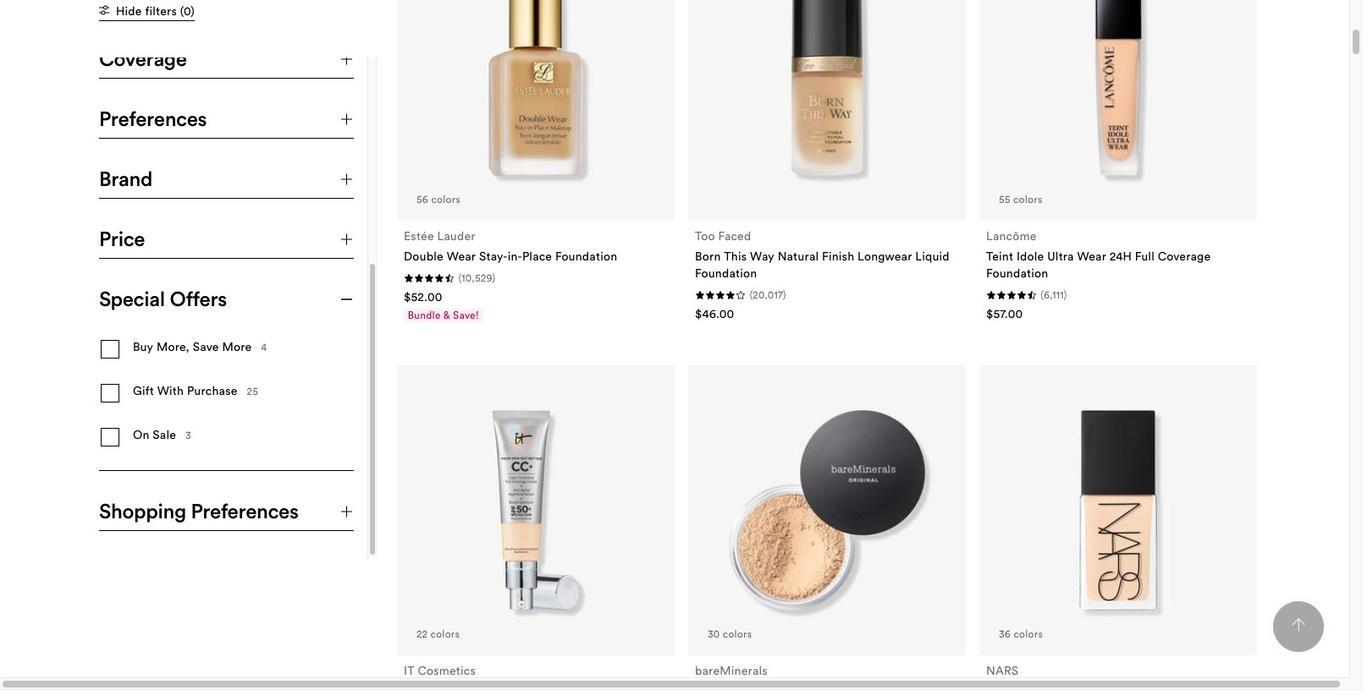 Task type: vqa. For each thing, say whether or not it's contained in the screenshot.
the Log in to your Ulta account icon at the right of the page
no



Task type: locate. For each thing, give the bounding box(es) containing it.
foundation right place
[[555, 249, 618, 264]]

nars light reflecting advanced skincare foundation image
[[1007, 400, 1230, 622]]

) for way
[[783, 289, 787, 301]]

( up $52.00 bundle & save! on the top left
[[458, 272, 462, 284]]

foundation inside too faced born this way natural finish longwear liquid foundation
[[695, 266, 757, 281]]

more
[[222, 340, 252, 355]]

2 horizontal spatial foundation
[[986, 266, 1049, 281]]

coverage down hide filters (0) 'dropdown button'
[[99, 46, 187, 71]]

teint
[[986, 249, 1014, 264]]

36
[[999, 628, 1011, 641]]

preferences
[[99, 106, 207, 131], [191, 499, 299, 524]]

colors right 56
[[431, 193, 461, 206]]

purchase
[[187, 384, 238, 399]]

estée lauder double wear stay-in-place foundation image
[[425, 0, 647, 187]]

(
[[458, 272, 462, 284], [750, 289, 753, 301], [1041, 289, 1044, 301]]

1 horizontal spatial )
[[783, 289, 787, 301]]

special
[[99, 286, 165, 312]]

colors right 36 in the bottom right of the page
[[1014, 628, 1043, 641]]

1 horizontal spatial coverage
[[1158, 249, 1211, 264]]

56
[[417, 193, 429, 206]]

lauder
[[437, 229, 476, 244]]

save!
[[453, 309, 479, 322]]

special offers
[[99, 286, 227, 312]]

bundle
[[408, 309, 441, 322]]

colors right 30
[[723, 628, 752, 641]]

1 horizontal spatial foundation
[[695, 266, 757, 281]]

gift
[[133, 384, 154, 399]]

None checkbox
[[99, 339, 354, 361]]

6,111
[[1044, 289, 1064, 301]]

foundation down idole
[[986, 266, 1049, 281]]

wear inside lancôme teint idole ultra wear 24h full coverage foundation
[[1077, 249, 1107, 264]]

None checkbox
[[99, 383, 354, 405], [99, 427, 354, 449], [99, 383, 354, 405], [99, 427, 354, 449]]

foundation down this
[[695, 266, 757, 281]]

lancôme teint idole ultra wear 24h full coverage foundation
[[986, 229, 1211, 281]]

55 colors
[[999, 193, 1043, 206]]

it cosmetics cc+ cream with spf 50+ image
[[425, 400, 647, 622]]

1 wear from the left
[[447, 249, 476, 264]]

on sale
[[133, 428, 176, 443]]

0 horizontal spatial (
[[458, 272, 462, 284]]

( 6,111 )
[[1041, 289, 1068, 301]]

withicon image
[[99, 5, 109, 15]]

on
[[133, 428, 150, 443]]

( down way
[[750, 289, 753, 301]]

faced
[[718, 229, 751, 244]]

) down stay-
[[492, 272, 496, 284]]

( for $52.00
[[458, 272, 462, 284]]

wear down lauder
[[447, 249, 476, 264]]

$46.00
[[695, 307, 735, 322]]

( for $57.00
[[1041, 289, 1044, 301]]

1 horizontal spatial wear
[[1077, 249, 1107, 264]]

0 horizontal spatial foundation
[[555, 249, 618, 264]]

36 colors
[[999, 628, 1043, 641]]

born
[[695, 249, 721, 264]]

coverage right full
[[1158, 249, 1211, 264]]

coverage
[[99, 46, 187, 71], [1158, 249, 1211, 264]]

colors
[[431, 193, 461, 206], [1014, 193, 1043, 206], [431, 628, 460, 641], [723, 628, 752, 641], [1014, 628, 1043, 641]]

2 horizontal spatial )
[[1064, 289, 1068, 301]]

foundation inside lancôme teint idole ultra wear 24h full coverage foundation
[[986, 266, 1049, 281]]

foundation
[[555, 249, 618, 264], [695, 266, 757, 281], [986, 266, 1049, 281]]

2 wear from the left
[[1077, 249, 1107, 264]]

full
[[1135, 249, 1155, 264]]

shopping preferences
[[99, 499, 299, 524]]

more,
[[157, 340, 190, 355]]

) down ultra
[[1064, 289, 1068, 301]]

22
[[417, 628, 428, 641]]

colors right 55
[[1014, 193, 1043, 206]]

wear inside estée lauder double wear stay-in-place foundation
[[447, 249, 476, 264]]

)
[[492, 272, 496, 284], [783, 289, 787, 301], [1064, 289, 1068, 301]]

foundation inside estée lauder double wear stay-in-place foundation
[[555, 249, 618, 264]]

( down idole
[[1041, 289, 1044, 301]]

finish
[[822, 249, 855, 264]]

30
[[708, 628, 720, 641]]

1 horizontal spatial (
[[750, 289, 753, 301]]

$57.00
[[986, 307, 1023, 322]]

bareminerals original loose powder foundation spf 15 image
[[716, 400, 938, 622]]

1 vertical spatial coverage
[[1158, 249, 1211, 264]]

hide filters (0) button
[[99, 3, 195, 21]]

colors for nars
[[1014, 628, 1043, 641]]

0 horizontal spatial )
[[492, 272, 496, 284]]

2 horizontal spatial (
[[1041, 289, 1044, 301]]

lancôme
[[986, 229, 1037, 244]]

wear left 24h
[[1077, 249, 1107, 264]]

) down natural on the right of page
[[783, 289, 787, 301]]

24h
[[1110, 249, 1132, 264]]

1 vertical spatial preferences
[[191, 499, 299, 524]]

colors right 22
[[431, 628, 460, 641]]

(0)
[[180, 3, 195, 19]]

buy more, save more
[[133, 340, 252, 355]]

longwear
[[858, 249, 912, 264]]

) for stay-
[[492, 272, 496, 284]]

with
[[157, 384, 184, 399]]

none checkbox containing buy more, save more
[[99, 339, 354, 361]]

22 colors
[[417, 628, 460, 641]]

0 horizontal spatial coverage
[[99, 46, 187, 71]]

sale
[[153, 428, 176, 443]]

in-
[[508, 249, 522, 264]]

wear
[[447, 249, 476, 264], [1077, 249, 1107, 264]]

price
[[99, 226, 145, 251]]

0 horizontal spatial wear
[[447, 249, 476, 264]]

( 20,017 )
[[750, 289, 787, 301]]



Task type: describe. For each thing, give the bounding box(es) containing it.
idole
[[1017, 249, 1044, 264]]

( for $46.00
[[750, 289, 753, 301]]

gift with purchase
[[133, 384, 238, 399]]

estée lauder double wear stay-in-place foundation
[[404, 229, 618, 264]]

cosmetics
[[418, 664, 476, 679]]

56 colors
[[417, 193, 461, 206]]

messages bubble square menu image
[[1360, 381, 1362, 402]]

natural
[[778, 249, 819, 264]]

&
[[443, 309, 450, 322]]

stay-
[[479, 249, 508, 264]]

too faced born this way natural finish longwear liquid foundation
[[695, 229, 950, 281]]

it cosmetics
[[404, 664, 476, 679]]

colors for bareminerals
[[723, 628, 752, 641]]

4
[[261, 342, 267, 354]]

25
[[247, 386, 258, 398]]

30 colors
[[708, 628, 752, 641]]

liquid
[[916, 249, 950, 264]]

fee
[[1354, 404, 1362, 413]]

$52.00 bundle & save!
[[404, 290, 479, 322]]

hide
[[116, 3, 142, 19]]

offers
[[170, 286, 227, 312]]

place
[[522, 249, 552, 264]]

brand
[[99, 166, 153, 191]]

coverage inside lancôme teint idole ultra wear 24h full coverage foundation
[[1158, 249, 1211, 264]]

ultra
[[1048, 249, 1074, 264]]

) for wear
[[1064, 289, 1068, 301]]

colors for it cosmetics
[[431, 628, 460, 641]]

0 vertical spatial preferences
[[99, 106, 207, 131]]

back to top image
[[1292, 619, 1306, 633]]

double
[[404, 249, 444, 264]]

estée
[[404, 229, 434, 244]]

filters
[[145, 3, 177, 19]]

0 vertical spatial coverage
[[99, 46, 187, 71]]

hide filters (0)
[[116, 3, 195, 19]]

too
[[695, 229, 715, 244]]

nars
[[986, 664, 1019, 679]]

shopping
[[99, 499, 186, 524]]

this
[[724, 249, 747, 264]]

$52.00
[[404, 290, 442, 305]]

it
[[404, 664, 415, 679]]

buy
[[133, 340, 153, 355]]

bareminerals
[[695, 664, 768, 679]]

( 10,529 )
[[458, 272, 496, 284]]

way
[[750, 249, 775, 264]]

20,017
[[753, 289, 783, 301]]

55
[[999, 193, 1011, 206]]

lancôme teint idole ultra wear 24h full coverage foundation image
[[1007, 0, 1230, 187]]

save
[[193, 340, 219, 355]]

10,529
[[462, 272, 492, 284]]

3
[[185, 430, 191, 442]]

too faced born this way natural finish longwear liquid foundation image
[[716, 0, 938, 187]]



